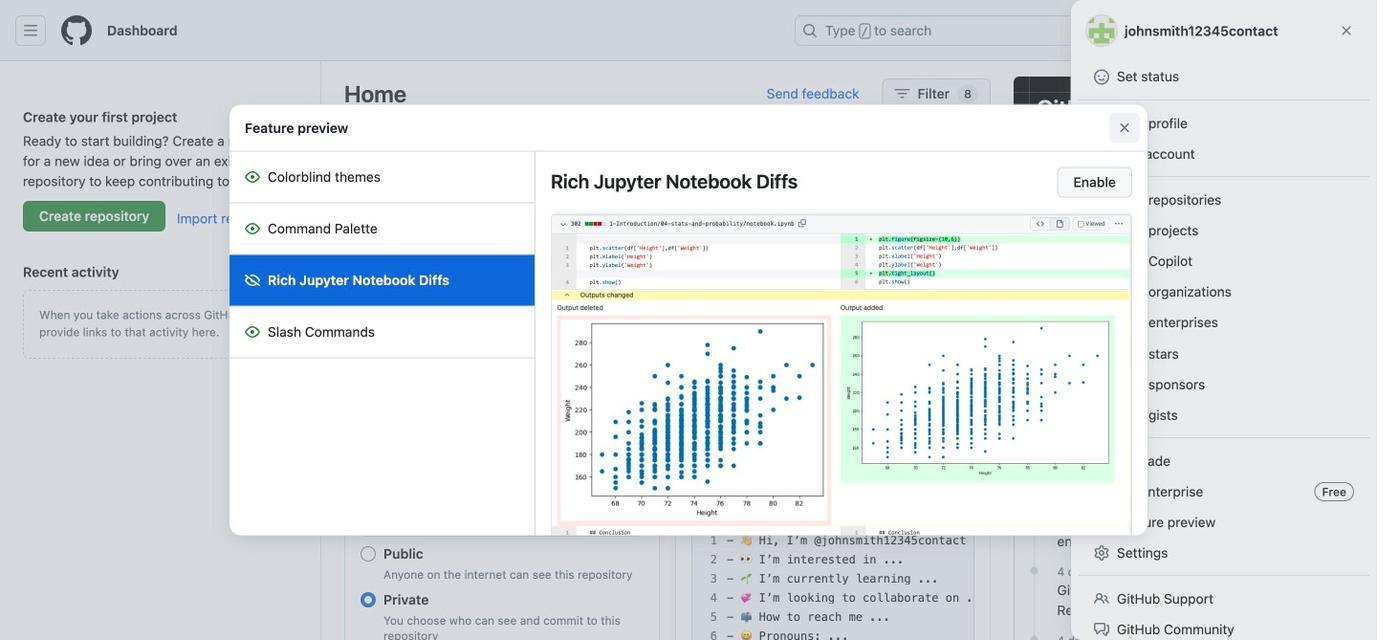 Task type: describe. For each thing, give the bounding box(es) containing it.
explore element
[[1014, 77, 1355, 640]]

command palette image
[[1107, 23, 1122, 38]]

dot fill image
[[1027, 632, 1042, 640]]

issue opened image
[[1225, 23, 1240, 38]]

homepage image
[[61, 15, 92, 46]]



Task type: vqa. For each thing, say whether or not it's contained in the screenshot.
Set up job
no



Task type: locate. For each thing, give the bounding box(es) containing it.
dot fill image
[[1027, 563, 1042, 578]]

account element
[[0, 61, 321, 640]]

git pull request image
[[1263, 23, 1278, 38]]



